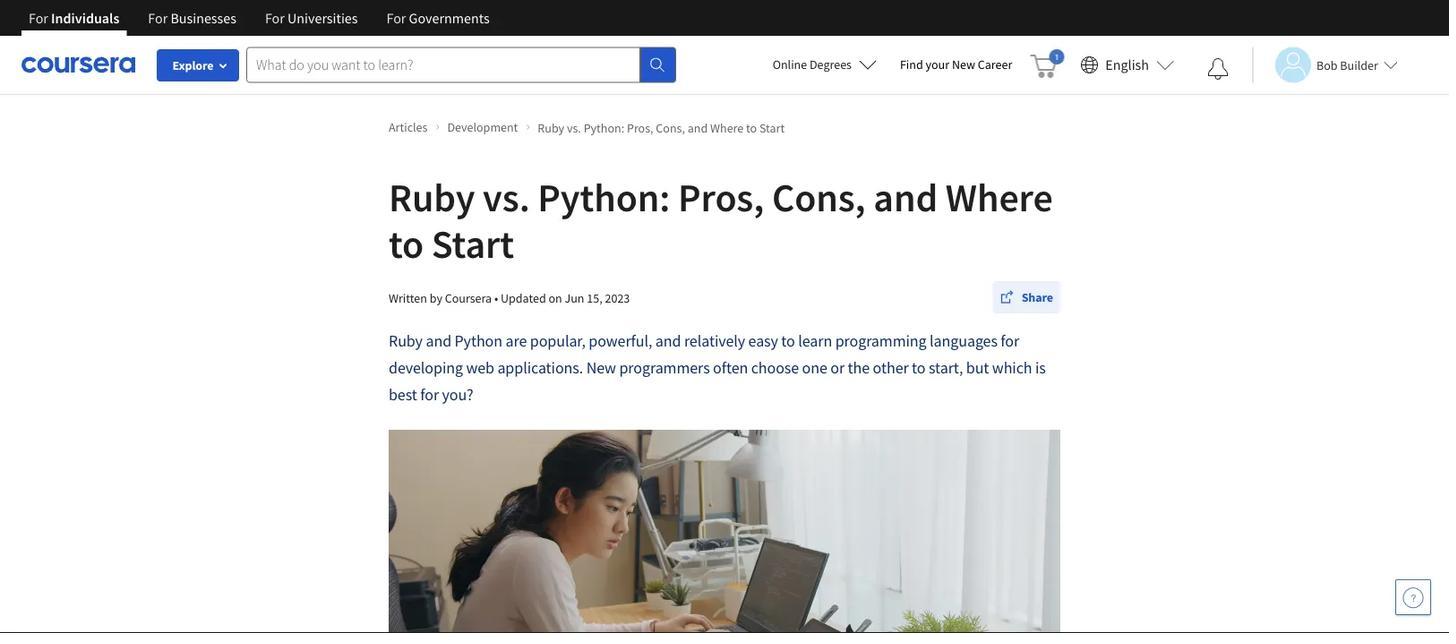 Task type: describe. For each thing, give the bounding box(es) containing it.
updated
[[501, 290, 546, 306]]

python: inside breadcrumbs "navigation"
[[584, 120, 624, 136]]

help center image
[[1402, 587, 1424, 608]]

coursera image
[[21, 50, 135, 79]]

find
[[900, 56, 923, 73]]

for for governments
[[386, 9, 406, 27]]

new inside find your new career 'link'
[[952, 56, 975, 73]]

online
[[773, 56, 807, 73]]

python: inside ruby vs. python: pros, cons, and where to start
[[538, 172, 670, 222]]

ruby inside ruby vs. python: pros, cons, and where to start
[[389, 172, 475, 222]]

for for businesses
[[148, 9, 168, 27]]

start inside breadcrumbs "navigation"
[[759, 120, 785, 136]]

degrees
[[810, 56, 852, 73]]

coursera
[[445, 290, 492, 306]]

and inside breadcrumbs "navigation"
[[688, 120, 708, 136]]

for businesses
[[148, 9, 236, 27]]

to inside breadcrumbs "navigation"
[[746, 120, 757, 136]]

1 vertical spatial ruby vs. python: pros, cons, and where to start
[[389, 172, 1053, 268]]

languages
[[930, 331, 998, 351]]

businesses
[[171, 9, 236, 27]]

for individuals
[[29, 9, 119, 27]]

vs. inside breadcrumbs "navigation"
[[567, 120, 581, 136]]

ruby inside breadcrumbs "navigation"
[[538, 120, 564, 136]]

online degrees button
[[758, 45, 891, 84]]

often
[[713, 358, 748, 378]]

online degrees
[[773, 56, 852, 73]]

where inside ruby vs. python: pros, cons, and where to start
[[946, 172, 1053, 222]]

written by coursera • updated on jun 15, 2023
[[389, 290, 630, 306]]

relatively
[[684, 331, 745, 351]]

are
[[506, 331, 527, 351]]

find your new career link
[[891, 54, 1021, 76]]

on
[[548, 290, 562, 306]]

15,
[[587, 290, 602, 306]]

applications.
[[497, 358, 583, 378]]

bob
[[1317, 57, 1338, 73]]

ruby vs. python: pros, cons, and where to start inside breadcrumbs "navigation"
[[538, 120, 785, 136]]

for governments
[[386, 9, 490, 27]]

breadcrumbs navigation
[[385, 114, 1064, 141]]

jun
[[565, 290, 584, 306]]

share
[[1022, 289, 1053, 305]]

for universities
[[265, 9, 358, 27]]

english
[[1105, 56, 1149, 74]]

articles
[[389, 119, 428, 135]]

easy
[[748, 331, 778, 351]]

learn
[[798, 331, 832, 351]]

shopping cart: 1 item image
[[1030, 49, 1064, 78]]

cons, inside breadcrumbs "navigation"
[[656, 120, 685, 136]]

1 vertical spatial for
[[420, 385, 439, 405]]

banner navigation
[[14, 0, 504, 36]]

your
[[926, 56, 949, 73]]

best
[[389, 385, 417, 405]]

What do you want to learn? text field
[[246, 47, 640, 83]]



Task type: vqa. For each thing, say whether or not it's contained in the screenshot.
the top Where
yes



Task type: locate. For each thing, give the bounding box(es) containing it.
1 horizontal spatial for
[[1001, 331, 1019, 351]]

python
[[455, 331, 502, 351]]

development link
[[447, 118, 530, 137]]

ruby up "developing"
[[389, 331, 423, 351]]

governments
[[409, 9, 490, 27]]

articles link
[[389, 118, 440, 137]]

1 vertical spatial vs.
[[483, 172, 530, 222]]

find your new career
[[900, 56, 1012, 73]]

•
[[494, 290, 498, 306]]

explore button
[[157, 49, 239, 81]]

new down powerful,
[[586, 358, 616, 378]]

builder
[[1340, 57, 1378, 73]]

pros, inside breadcrumbs "navigation"
[[627, 120, 653, 136]]

to inside ruby vs. python: pros, cons, and where to start
[[389, 219, 424, 268]]

for right "best"
[[420, 385, 439, 405]]

0 horizontal spatial for
[[420, 385, 439, 405]]

share button
[[993, 281, 1060, 313], [993, 281, 1060, 313]]

0 horizontal spatial where
[[710, 120, 744, 136]]

vs. right development link
[[567, 120, 581, 136]]

cons, inside ruby vs. python: pros, cons, and where to start
[[772, 172, 866, 222]]

1 vertical spatial where
[[946, 172, 1053, 222]]

ruby
[[538, 120, 564, 136], [389, 172, 475, 222], [389, 331, 423, 351]]

1 for from the left
[[29, 9, 48, 27]]

ruby down the articles link
[[389, 172, 475, 222]]

universities
[[288, 9, 358, 27]]

1 vertical spatial cons,
[[772, 172, 866, 222]]

you?
[[442, 385, 473, 405]]

[featured image] a programmer working on a project image
[[389, 430, 1060, 633]]

1 horizontal spatial pros,
[[678, 172, 764, 222]]

for
[[29, 9, 48, 27], [148, 9, 168, 27], [265, 9, 285, 27], [386, 9, 406, 27]]

choose
[[751, 358, 799, 378]]

or
[[830, 358, 845, 378]]

1 vertical spatial new
[[586, 358, 616, 378]]

for left individuals
[[29, 9, 48, 27]]

powerful,
[[589, 331, 652, 351]]

new
[[952, 56, 975, 73], [586, 358, 616, 378]]

and inside ruby vs. python: pros, cons, and where to start
[[873, 172, 938, 222]]

ruby and python are popular, powerful, and relatively easy to learn programming languages for developing web applications. new programmers often choose one or the other to start, but which is best for you?
[[389, 331, 1046, 405]]

one
[[802, 358, 827, 378]]

for left businesses
[[148, 9, 168, 27]]

written
[[389, 290, 427, 306]]

pros, inside ruby vs. python: pros, cons, and where to start
[[678, 172, 764, 222]]

1 vertical spatial python:
[[538, 172, 670, 222]]

ruby right development link
[[538, 120, 564, 136]]

1 vertical spatial pros,
[[678, 172, 764, 222]]

is
[[1035, 358, 1046, 378]]

for left governments
[[386, 9, 406, 27]]

bob builder
[[1317, 57, 1378, 73]]

0 horizontal spatial pros,
[[627, 120, 653, 136]]

english button
[[1073, 36, 1181, 94]]

and
[[688, 120, 708, 136], [873, 172, 938, 222], [426, 331, 451, 351], [655, 331, 681, 351]]

0 vertical spatial for
[[1001, 331, 1019, 351]]

by
[[430, 290, 442, 306]]

the
[[848, 358, 870, 378]]

0 vertical spatial new
[[952, 56, 975, 73]]

show notifications image
[[1207, 58, 1229, 80]]

0 horizontal spatial cons,
[[656, 120, 685, 136]]

0 horizontal spatial vs.
[[483, 172, 530, 222]]

popular,
[[530, 331, 586, 351]]

start down the online
[[759, 120, 785, 136]]

cons,
[[656, 120, 685, 136], [772, 172, 866, 222]]

0 vertical spatial pros,
[[627, 120, 653, 136]]

0 horizontal spatial start
[[432, 219, 514, 268]]

1 vertical spatial ruby
[[389, 172, 475, 222]]

vs.
[[567, 120, 581, 136], [483, 172, 530, 222]]

1 horizontal spatial start
[[759, 120, 785, 136]]

career
[[978, 56, 1012, 73]]

but
[[966, 358, 989, 378]]

2 for from the left
[[148, 9, 168, 27]]

web
[[466, 358, 494, 378]]

vs. down development link
[[483, 172, 530, 222]]

pros,
[[627, 120, 653, 136], [678, 172, 764, 222]]

1 vertical spatial start
[[432, 219, 514, 268]]

4 for from the left
[[386, 9, 406, 27]]

start,
[[929, 358, 963, 378]]

3 for from the left
[[265, 9, 285, 27]]

for for universities
[[265, 9, 285, 27]]

2 vertical spatial ruby
[[389, 331, 423, 351]]

bob builder button
[[1252, 47, 1398, 83]]

0 vertical spatial cons,
[[656, 120, 685, 136]]

0 vertical spatial where
[[710, 120, 744, 136]]

new inside ruby and python are popular, powerful, and relatively easy to learn programming languages for developing web applications. new programmers often choose one or the other to start, but which is best for you?
[[586, 358, 616, 378]]

start
[[759, 120, 785, 136], [432, 219, 514, 268]]

0 vertical spatial ruby vs. python: pros, cons, and where to start
[[538, 120, 785, 136]]

0 vertical spatial vs.
[[567, 120, 581, 136]]

python:
[[584, 120, 624, 136], [538, 172, 670, 222]]

ruby inside ruby and python are popular, powerful, and relatively easy to learn programming languages for developing web applications. new programmers often choose one or the other to start, but which is best for you?
[[389, 331, 423, 351]]

ruby vs. python: pros, cons, and where to start
[[538, 120, 785, 136], [389, 172, 1053, 268]]

start inside ruby vs. python: pros, cons, and where to start
[[432, 219, 514, 268]]

which
[[992, 358, 1032, 378]]

1 horizontal spatial vs.
[[567, 120, 581, 136]]

0 horizontal spatial new
[[586, 358, 616, 378]]

where inside breadcrumbs "navigation"
[[710, 120, 744, 136]]

2023
[[605, 290, 630, 306]]

programmers
[[619, 358, 710, 378]]

for left universities
[[265, 9, 285, 27]]

programming
[[835, 331, 927, 351]]

0 vertical spatial start
[[759, 120, 785, 136]]

development
[[447, 119, 518, 135]]

vs. inside ruby vs. python: pros, cons, and where to start
[[483, 172, 530, 222]]

for
[[1001, 331, 1019, 351], [420, 385, 439, 405]]

start up coursera
[[432, 219, 514, 268]]

0 vertical spatial python:
[[584, 120, 624, 136]]

individuals
[[51, 9, 119, 27]]

explore
[[172, 57, 214, 73]]

0 vertical spatial ruby
[[538, 120, 564, 136]]

to
[[746, 120, 757, 136], [389, 219, 424, 268], [781, 331, 795, 351], [912, 358, 926, 378]]

for for individuals
[[29, 9, 48, 27]]

1 horizontal spatial new
[[952, 56, 975, 73]]

1 horizontal spatial where
[[946, 172, 1053, 222]]

developing
[[389, 358, 463, 378]]

where
[[710, 120, 744, 136], [946, 172, 1053, 222]]

other
[[873, 358, 909, 378]]

1 horizontal spatial cons,
[[772, 172, 866, 222]]

None search field
[[246, 47, 676, 83]]

new right your
[[952, 56, 975, 73]]

for up the which on the right bottom
[[1001, 331, 1019, 351]]



